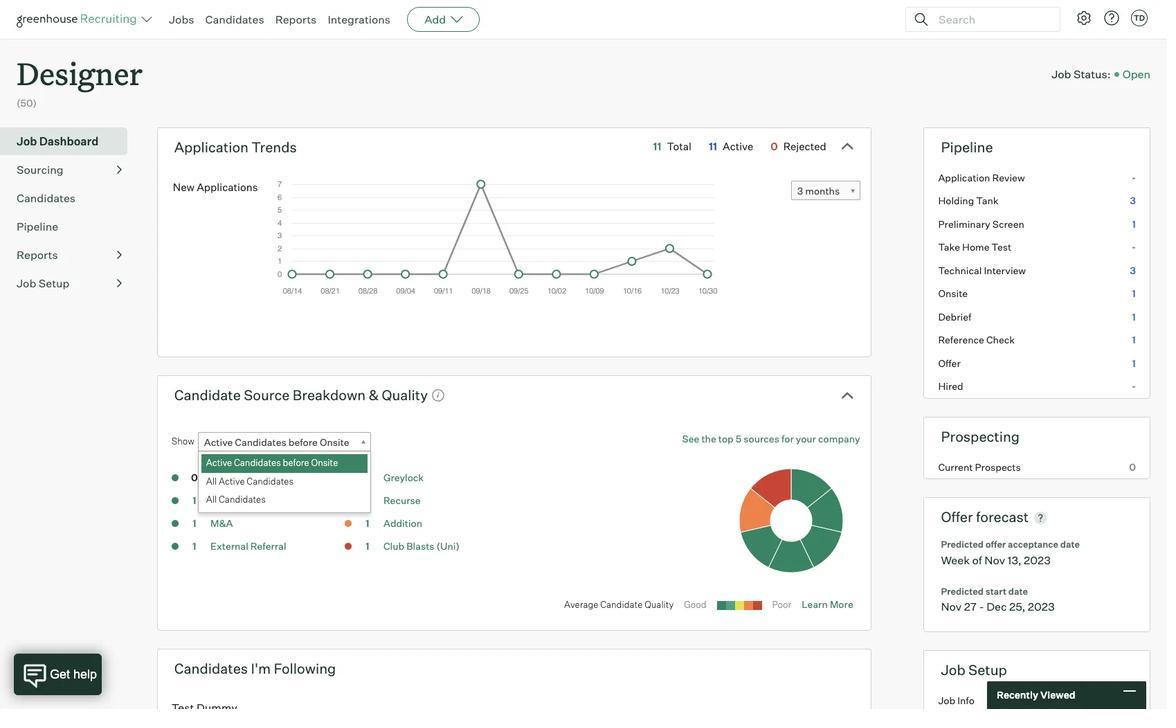Task type: locate. For each thing, give the bounding box(es) containing it.
all candidates
[[206, 494, 266, 505]]

candidate right average on the bottom of the page
[[601, 599, 643, 610]]

rejected
[[784, 140, 827, 153]]

list box
[[199, 454, 368, 509]]

job inside job info link
[[939, 695, 956, 706]]

0 horizontal spatial date
[[1009, 586, 1028, 597]]

interview
[[984, 264, 1026, 276]]

(uni)
[[437, 540, 460, 552]]

1 vertical spatial setup
[[969, 661, 1007, 679]]

0 horizontal spatial 0
[[191, 472, 198, 483]]

candidates link
[[205, 12, 264, 26], [17, 190, 122, 206]]

1 link for club blasts (uni)
[[354, 540, 381, 556]]

1 vertical spatial reports link
[[17, 246, 122, 263]]

application
[[174, 138, 249, 156]]

predicted up week
[[941, 539, 984, 550]]

1 horizontal spatial candidate
[[601, 599, 643, 610]]

offer for offer forecast
[[941, 508, 973, 526]]

1 vertical spatial all
[[206, 494, 217, 505]]

2 predicted from the top
[[941, 586, 984, 597]]

job for the job setup link
[[17, 276, 36, 290]]

active candidates before onsite option
[[201, 454, 368, 473]]

recently
[[997, 689, 1039, 701]]

11
[[653, 140, 662, 153], [709, 140, 717, 153]]

candidate source data is not real-time. data may take up to two days to reflect accurately. element
[[428, 383, 445, 407]]

start
[[986, 586, 1007, 597]]

0 horizontal spatial nov
[[941, 600, 962, 614]]

quality right '&'
[[382, 386, 428, 404]]

onsite inside option
[[311, 457, 338, 468]]

1 vertical spatial active candidates before onsite
[[206, 457, 338, 468]]

predicted for week
[[941, 539, 984, 550]]

offer up week
[[941, 508, 973, 526]]

active candidates before onsite inside active candidates before onsite link
[[204, 436, 349, 448]]

offer down reference
[[939, 357, 961, 369]]

job info
[[939, 695, 975, 706]]

1 horizontal spatial candidates link
[[205, 12, 264, 26]]

nov down offer
[[985, 553, 1006, 567]]

job status:
[[1052, 67, 1111, 81]]

0 vertical spatial pipeline
[[941, 138, 993, 156]]

active candidates before onsite up "active candidates before onsite" option on the bottom left of page
[[204, 436, 349, 448]]

1 link for addition
[[354, 517, 381, 533]]

candidate source data is not real-time. data may take up to two days to reflect accurately. image
[[431, 389, 445, 403]]

recently viewed
[[997, 689, 1076, 701]]

3 for holding tank
[[1130, 195, 1136, 206]]

active candidates before onsite inside "active candidates before onsite" option
[[206, 457, 338, 468]]

1 vertical spatial - link
[[925, 236, 1150, 259]]

- link up screen
[[925, 166, 1150, 189]]

1 link left club
[[354, 540, 381, 556]]

1 vertical spatial quality
[[645, 599, 674, 610]]

1 link for internal applicant
[[181, 494, 208, 510]]

active
[[723, 140, 754, 153], [204, 436, 233, 448], [206, 457, 232, 468], [219, 476, 245, 487]]

active candidates before onsite for active candidates before onsite link
[[204, 436, 349, 448]]

2 vertical spatial - link
[[925, 375, 1150, 398]]

quality left good
[[645, 599, 674, 610]]

date right acceptance
[[1061, 539, 1080, 550]]

predicted up the 27
[[941, 586, 984, 597]]

before up "active candidates before onsite" option on the bottom left of page
[[289, 436, 318, 448]]

offer
[[986, 539, 1006, 550]]

2023 inside predicted offer acceptance date week of nov 13, 2023
[[1024, 553, 1051, 567]]

referral right 'external'
[[251, 540, 286, 552]]

1 vertical spatial date
[[1009, 586, 1028, 597]]

active candidates before onsite up all active candidates option
[[206, 457, 338, 468]]

0 vertical spatial 2023
[[1024, 553, 1051, 567]]

all for all candidates
[[206, 494, 217, 505]]

pipeline up holding tank
[[941, 138, 993, 156]]

1 horizontal spatial pipeline
[[941, 138, 993, 156]]

11 for 11 active
[[709, 140, 717, 153]]

onsite
[[939, 288, 968, 299], [320, 436, 349, 448], [311, 457, 338, 468]]

predicted inside the predicted start date nov 27 - dec 25, 2023
[[941, 586, 984, 597]]

setup up info
[[969, 661, 1007, 679]]

0 vertical spatial all
[[206, 476, 217, 487]]

0 vertical spatial - link
[[925, 166, 1150, 189]]

3
[[798, 185, 803, 197], [1130, 195, 1136, 206], [1130, 264, 1136, 276]]

0 vertical spatial date
[[1061, 539, 1080, 550]]

0 vertical spatial before
[[289, 436, 318, 448]]

0 horizontal spatial referral
[[210, 472, 245, 483]]

referral up internal
[[210, 472, 245, 483]]

1 vertical spatial predicted
[[941, 586, 984, 597]]

learn more link
[[802, 598, 854, 610]]

11 left total
[[653, 140, 662, 153]]

1 vertical spatial candidate
[[601, 599, 643, 610]]

onsite up all active candidates option
[[311, 457, 338, 468]]

1 horizontal spatial reports link
[[275, 12, 317, 26]]

offer for offer
[[939, 357, 961, 369]]

learn
[[802, 598, 828, 610]]

1 all from the top
[[206, 476, 217, 487]]

all inside 'option'
[[206, 494, 217, 505]]

3 months link
[[791, 181, 861, 201]]

preliminary
[[939, 218, 991, 230]]

1 vertical spatial reports
[[17, 248, 58, 262]]

0 vertical spatial referral
[[210, 472, 245, 483]]

offer forecast
[[941, 508, 1029, 526]]

external
[[210, 540, 248, 552]]

2023 right 25,
[[1028, 600, 1055, 614]]

open
[[1123, 67, 1151, 81]]

tank
[[977, 195, 999, 206]]

onsite up the "debrief"
[[939, 288, 968, 299]]

1 link left addition link
[[354, 517, 381, 533]]

reports link left integrations link
[[275, 12, 317, 26]]

1 horizontal spatial date
[[1061, 539, 1080, 550]]

see the top 5 sources for your company link
[[683, 432, 861, 446]]

1 vertical spatial nov
[[941, 600, 962, 614]]

date up 25,
[[1009, 586, 1028, 597]]

status:
[[1074, 67, 1111, 81]]

referral
[[210, 472, 245, 483], [251, 540, 286, 552]]

all active candidates option
[[201, 473, 368, 491]]

onsite down breakdown
[[320, 436, 349, 448]]

before for active candidates before onsite link
[[289, 436, 318, 448]]

date inside the predicted start date nov 27 - dec 25, 2023
[[1009, 586, 1028, 597]]

reports down "pipeline" link
[[17, 248, 58, 262]]

1 horizontal spatial reports
[[275, 12, 317, 26]]

1 link left internal
[[181, 494, 208, 510]]

offer
[[939, 357, 961, 369], [941, 508, 973, 526]]

candidates up "active candidates before onsite" option on the bottom left of page
[[235, 436, 287, 448]]

job inside job dashboard link
[[17, 134, 37, 148]]

before inside option
[[283, 457, 309, 468]]

all up m&a link
[[206, 494, 217, 505]]

applicant
[[247, 495, 291, 506]]

job info link
[[925, 689, 1150, 709]]

3 - link from the top
[[925, 375, 1150, 398]]

1 horizontal spatial 11
[[709, 140, 717, 153]]

0 horizontal spatial candidates link
[[17, 190, 122, 206]]

active candidates before onsite link
[[198, 432, 371, 452]]

job setup up info
[[941, 661, 1007, 679]]

date
[[1061, 539, 1080, 550], [1009, 586, 1028, 597]]

reports
[[275, 12, 317, 26], [17, 248, 58, 262]]

nov inside the predicted start date nov 27 - dec 25, 2023
[[941, 600, 962, 614]]

external referral link
[[210, 540, 286, 552]]

0 horizontal spatial pipeline
[[17, 219, 58, 233]]

Search text field
[[936, 9, 1048, 29]]

candidates down all active candidates on the bottom
[[219, 494, 266, 505]]

- link down check at the top right of page
[[925, 375, 1150, 398]]

2 - link from the top
[[925, 236, 1150, 259]]

active up all candidates
[[219, 476, 245, 487]]

1 vertical spatial onsite
[[320, 436, 349, 448]]

2023
[[1024, 553, 1051, 567], [1028, 600, 1055, 614]]

quality
[[382, 386, 428, 404], [645, 599, 674, 610]]

1 link left greylock
[[354, 471, 381, 487]]

all inside option
[[206, 476, 217, 487]]

all up internal
[[206, 476, 217, 487]]

- for first - link from the top of the page
[[1132, 172, 1136, 183]]

- link down screen
[[925, 236, 1150, 259]]

job dashboard
[[17, 134, 99, 148]]

candidates link right jobs 'link' on the left
[[205, 12, 264, 26]]

0 horizontal spatial quality
[[382, 386, 428, 404]]

td button
[[1129, 7, 1151, 29]]

pipeline
[[941, 138, 993, 156], [17, 219, 58, 233]]

before up all active candidates option
[[283, 457, 309, 468]]

2 11 from the left
[[709, 140, 717, 153]]

reports left integrations link
[[275, 12, 317, 26]]

0 vertical spatial active candidates before onsite
[[204, 436, 349, 448]]

0 horizontal spatial setup
[[39, 276, 69, 290]]

1 vertical spatial job setup
[[941, 661, 1007, 679]]

2023 down acceptance
[[1024, 553, 1051, 567]]

1 horizontal spatial job setup
[[941, 661, 1007, 679]]

0 vertical spatial predicted
[[941, 539, 984, 550]]

1 link left 'external'
[[181, 540, 208, 556]]

candidates link down the sourcing link
[[17, 190, 122, 206]]

0 vertical spatial offer
[[939, 357, 961, 369]]

applications
[[197, 181, 258, 194]]

average
[[564, 599, 599, 610]]

1 vertical spatial 2023
[[1028, 600, 1055, 614]]

0 horizontal spatial 11
[[653, 140, 662, 153]]

predicted inside predicted offer acceptance date week of nov 13, 2023
[[941, 539, 984, 550]]

candidates up all active candidates on the bottom
[[234, 457, 281, 468]]

1 horizontal spatial quality
[[645, 599, 674, 610]]

1 link for m&a
[[181, 517, 208, 533]]

3 for technical interview
[[1130, 264, 1136, 276]]

0 vertical spatial nov
[[985, 553, 1006, 567]]

addition link
[[384, 517, 422, 529]]

club blasts (uni)
[[384, 540, 460, 552]]

candidate
[[174, 386, 241, 404], [601, 599, 643, 610]]

pipeline down sourcing
[[17, 219, 58, 233]]

1 horizontal spatial nov
[[985, 553, 1006, 567]]

integrations
[[328, 12, 391, 26]]

1 horizontal spatial referral
[[251, 540, 286, 552]]

&
[[369, 386, 379, 404]]

2 vertical spatial onsite
[[311, 457, 338, 468]]

predicted start date nov 27 - dec 25, 2023
[[941, 586, 1055, 614]]

-
[[1132, 172, 1136, 183], [1132, 241, 1136, 253], [1132, 380, 1136, 392], [979, 600, 985, 614]]

1 link
[[354, 471, 381, 487], [181, 494, 208, 510], [354, 494, 381, 510], [181, 517, 208, 533], [354, 517, 381, 533], [181, 540, 208, 556], [354, 540, 381, 556]]

setup
[[39, 276, 69, 290], [969, 661, 1007, 679]]

3 months
[[798, 185, 840, 197]]

configure image
[[1076, 10, 1093, 26]]

2023 inside the predicted start date nov 27 - dec 25, 2023
[[1028, 600, 1055, 614]]

1 vertical spatial before
[[283, 457, 309, 468]]

2 all from the top
[[206, 494, 217, 505]]

1 predicted from the top
[[941, 539, 984, 550]]

1 vertical spatial offer
[[941, 508, 973, 526]]

source
[[244, 386, 290, 404]]

1 11 from the left
[[653, 140, 662, 153]]

11 right total
[[709, 140, 717, 153]]

0 vertical spatial job setup
[[17, 276, 69, 290]]

0 horizontal spatial candidate
[[174, 386, 241, 404]]

reports link down "pipeline" link
[[17, 246, 122, 263]]

screen
[[993, 218, 1025, 230]]

nov left the 27
[[941, 600, 962, 614]]

td button
[[1132, 10, 1148, 26]]

candidate up show on the left bottom
[[174, 386, 241, 404]]

job setup down "pipeline" link
[[17, 276, 69, 290]]

setup down "pipeline" link
[[39, 276, 69, 290]]

1 vertical spatial pipeline
[[17, 219, 58, 233]]

job setup
[[17, 276, 69, 290], [941, 661, 1007, 679]]

1 link left m&a link
[[181, 517, 208, 533]]

predicted
[[941, 539, 984, 550], [941, 586, 984, 597]]

technical interview
[[939, 264, 1026, 276]]



Task type: describe. For each thing, give the bounding box(es) containing it.
reference
[[939, 334, 985, 346]]

preliminary screen
[[939, 218, 1025, 230]]

(50)
[[17, 97, 37, 109]]

prospecting
[[941, 428, 1020, 445]]

2 horizontal spatial 0
[[1130, 461, 1136, 473]]

m&a
[[210, 517, 233, 529]]

club blasts (uni) link
[[384, 540, 460, 552]]

the
[[702, 433, 717, 445]]

breakdown
[[293, 386, 366, 404]]

2023 for nov 27 - dec 25, 2023
[[1028, 600, 1055, 614]]

application trends
[[174, 138, 297, 156]]

viewed
[[1041, 689, 1076, 701]]

learn more
[[802, 598, 854, 610]]

sourcing
[[17, 163, 63, 176]]

1 vertical spatial referral
[[251, 540, 286, 552]]

integrations link
[[328, 12, 391, 26]]

all for all active candidates
[[206, 476, 217, 487]]

candidates inside 'option'
[[219, 494, 266, 505]]

date inside predicted offer acceptance date week of nov 13, 2023
[[1061, 539, 1080, 550]]

11 total
[[653, 140, 692, 153]]

top
[[719, 433, 734, 445]]

active candidates before onsite for list box containing active candidates before onsite
[[206, 457, 338, 468]]

27
[[964, 600, 977, 614]]

active right total
[[723, 140, 754, 153]]

predicted offer acceptance date week of nov 13, 2023
[[941, 539, 1080, 567]]

all active candidates
[[206, 476, 294, 487]]

active right show on the left bottom
[[204, 436, 233, 448]]

list box containing active candidates before onsite
[[199, 454, 368, 509]]

0 vertical spatial candidates link
[[205, 12, 264, 26]]

check
[[987, 334, 1015, 346]]

job for job info link
[[939, 695, 956, 706]]

2023 for week of nov 13, 2023
[[1024, 553, 1051, 567]]

onsite for active candidates before onsite link
[[320, 436, 349, 448]]

0 vertical spatial onsite
[[939, 288, 968, 299]]

greylock
[[384, 472, 424, 483]]

following
[[274, 660, 336, 677]]

designer link
[[17, 39, 143, 96]]

months
[[806, 185, 840, 197]]

predicted for 27
[[941, 586, 984, 597]]

- inside the predicted start date nov 27 - dec 25, 2023
[[979, 600, 985, 614]]

see
[[683, 433, 700, 445]]

m&a link
[[210, 517, 233, 529]]

add button
[[407, 7, 480, 32]]

td
[[1134, 13, 1145, 23]]

new
[[173, 181, 195, 194]]

25,
[[1010, 600, 1026, 614]]

acceptance
[[1008, 539, 1059, 550]]

holding tank
[[939, 195, 999, 206]]

club
[[384, 540, 404, 552]]

nov inside predicted offer acceptance date week of nov 13, 2023
[[985, 553, 1006, 567]]

sources
[[744, 433, 780, 445]]

recurse
[[384, 495, 421, 506]]

see the top 5 sources for your company
[[683, 433, 861, 445]]

holding
[[939, 195, 975, 206]]

before for list box containing active candidates before onsite
[[283, 457, 309, 468]]

0 horizontal spatial reports
[[17, 248, 58, 262]]

0 horizontal spatial reports link
[[17, 246, 122, 263]]

0 rejected
[[771, 140, 827, 153]]

candidates down sourcing
[[17, 191, 76, 205]]

week
[[941, 553, 970, 567]]

new applications
[[173, 181, 258, 194]]

dashboard
[[39, 134, 99, 148]]

internal
[[210, 495, 245, 506]]

0 vertical spatial setup
[[39, 276, 69, 290]]

internal applicant link
[[210, 495, 291, 506]]

1 vertical spatial candidates link
[[17, 190, 122, 206]]

active up all active candidates on the bottom
[[206, 457, 232, 468]]

1 link left 'recurse' link
[[354, 494, 381, 510]]

- for 2nd - link from the bottom
[[1132, 241, 1136, 253]]

jobs link
[[169, 12, 194, 26]]

blasts
[[407, 540, 435, 552]]

candidate source breakdown & quality
[[174, 386, 428, 404]]

jobs
[[169, 12, 194, 26]]

0 vertical spatial reports link
[[275, 12, 317, 26]]

addition
[[384, 517, 422, 529]]

for
[[782, 433, 794, 445]]

0 horizontal spatial job setup
[[17, 276, 69, 290]]

job setup link
[[17, 275, 122, 291]]

job for job dashboard link
[[17, 134, 37, 148]]

11 for 11 total
[[653, 140, 662, 153]]

candidates left the i'm
[[174, 660, 248, 677]]

candidates up applicant
[[247, 476, 294, 487]]

1 link for greylock
[[354, 471, 381, 487]]

0 vertical spatial reports
[[275, 12, 317, 26]]

company
[[819, 433, 861, 445]]

poor
[[773, 599, 792, 610]]

current prospects
[[939, 461, 1021, 473]]

external referral
[[210, 540, 286, 552]]

candidates right jobs 'link' on the left
[[205, 12, 264, 26]]

greylock link
[[384, 472, 424, 483]]

show
[[172, 436, 194, 447]]

- for third - link
[[1132, 380, 1136, 392]]

good
[[684, 599, 707, 610]]

technical
[[939, 264, 982, 276]]

reference check
[[939, 334, 1015, 346]]

1 link for external referral
[[181, 540, 208, 556]]

add
[[425, 12, 446, 26]]

dec
[[987, 600, 1007, 614]]

1 horizontal spatial setup
[[969, 661, 1007, 679]]

pipeline link
[[17, 218, 122, 235]]

of
[[973, 553, 983, 567]]

1 horizontal spatial 0
[[771, 140, 778, 153]]

11 active
[[709, 140, 754, 153]]

job dashboard link
[[17, 133, 122, 149]]

candidates i'm following
[[174, 660, 336, 677]]

current
[[939, 461, 973, 473]]

internal applicant
[[210, 495, 291, 506]]

average candidate quality
[[564, 599, 674, 610]]

prospects
[[975, 461, 1021, 473]]

5
[[736, 433, 742, 445]]

1 - link from the top
[[925, 166, 1150, 189]]

onsite for list box containing active candidates before onsite
[[311, 457, 338, 468]]

0 vertical spatial quality
[[382, 386, 428, 404]]

forecast
[[976, 508, 1029, 526]]

sourcing link
[[17, 161, 122, 178]]

i'm
[[251, 660, 271, 677]]

more
[[830, 598, 854, 610]]

greenhouse recruiting image
[[17, 11, 141, 28]]

all candidates option
[[201, 491, 368, 509]]

0 vertical spatial candidate
[[174, 386, 241, 404]]

info
[[958, 695, 975, 706]]



Task type: vqa. For each thing, say whether or not it's contained in the screenshot.
Application Trends
yes



